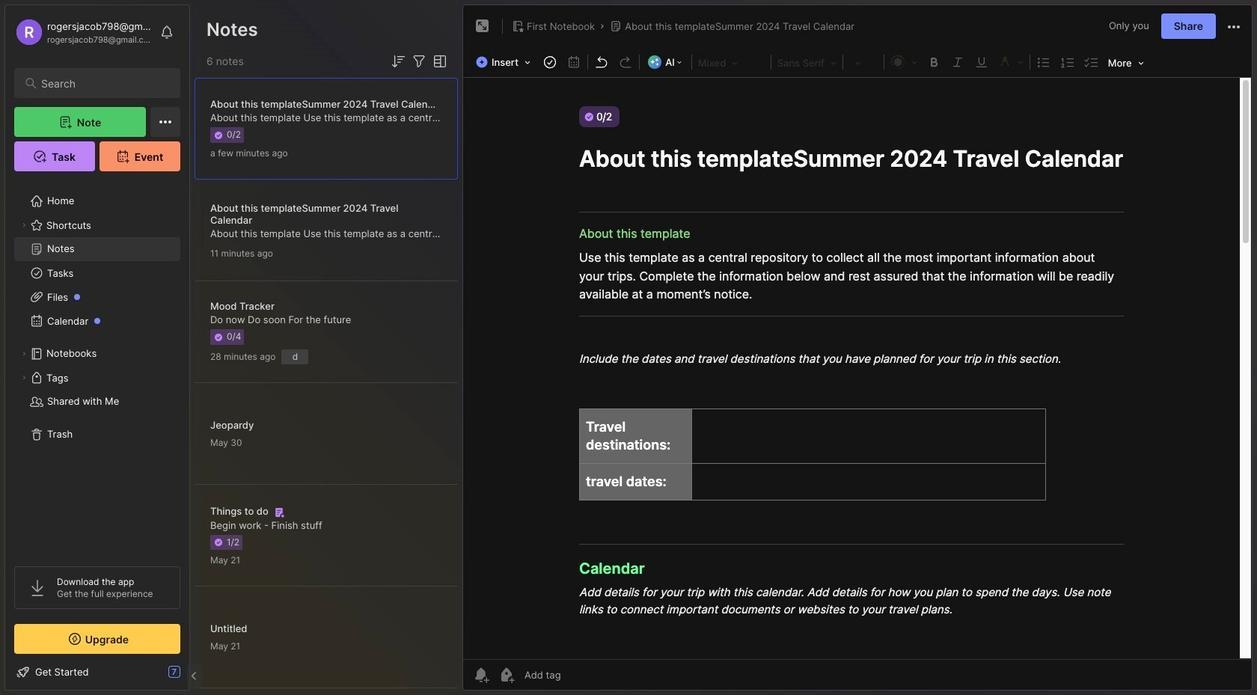 Task type: describe. For each thing, give the bounding box(es) containing it.
Sort options field
[[389, 52, 407, 70]]

more actions image
[[1225, 18, 1243, 36]]

font size image
[[845, 52, 882, 72]]

Search text field
[[41, 76, 167, 91]]

add tag image
[[498, 666, 516, 684]]

More field
[[1104, 52, 1148, 73]]

highlight image
[[994, 52, 1028, 71]]

click to collapse image
[[189, 668, 200, 685]]

add a reminder image
[[472, 666, 490, 684]]

More actions field
[[1225, 17, 1243, 36]]

main element
[[0, 0, 195, 695]]

expand tags image
[[19, 373, 28, 382]]

Note Editor text field
[[463, 77, 1252, 659]]

note window element
[[462, 4, 1253, 694]]

Account field
[[14, 17, 153, 47]]

Font family field
[[773, 52, 841, 72]]

Font color field
[[886, 52, 922, 71]]



Task type: locate. For each thing, give the bounding box(es) containing it.
Heading level field
[[694, 52, 769, 72]]

tree
[[5, 180, 189, 553]]

task image
[[540, 52, 561, 73]]

Add tag field
[[523, 668, 636, 682]]

expand notebooks image
[[19, 349, 28, 358]]

View options field
[[428, 52, 449, 70]]

font color image
[[886, 52, 922, 71]]

Insert field
[[472, 52, 538, 73]]

Font size field
[[845, 52, 882, 72]]

add filters image
[[410, 52, 428, 70]]

Add filters field
[[410, 52, 428, 70]]

tree inside main element
[[5, 180, 189, 553]]

expand note image
[[474, 17, 492, 35]]

none search field inside main element
[[41, 74, 167, 92]]

heading level image
[[694, 52, 769, 72]]

Help and Learning task checklist field
[[5, 660, 189, 684]]

font family image
[[773, 52, 841, 72]]

undo image
[[591, 52, 612, 73]]

None search field
[[41, 74, 167, 92]]

Highlight field
[[994, 52, 1028, 71]]



Task type: vqa. For each thing, say whether or not it's contained in the screenshot.
Add filters icon
yes



